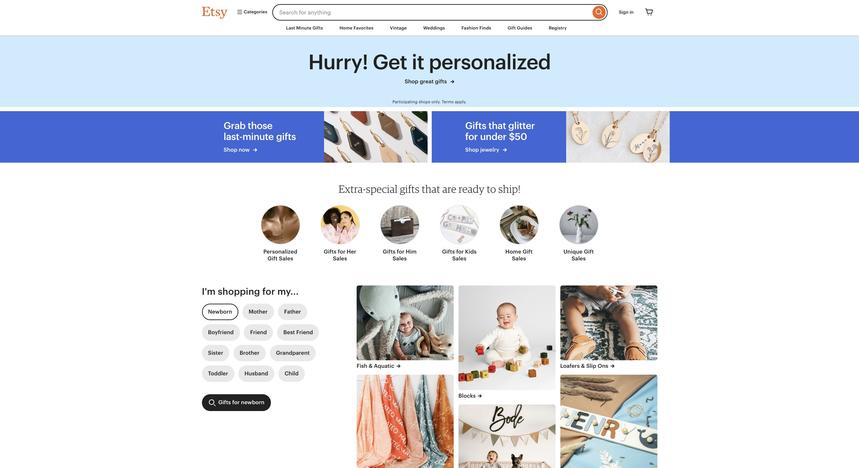 Task type: locate. For each thing, give the bounding box(es) containing it.
2 horizontal spatial shop
[[466, 147, 479, 153]]

0 horizontal spatial friend
[[250, 329, 267, 336]]

now
[[239, 147, 250, 153]]

for under $50
[[466, 131, 527, 142]]

minute gifts
[[243, 131, 296, 142]]

menu bar
[[190, 21, 670, 36]]

vintage
[[390, 25, 407, 31]]

for inside the gifts for kids sales
[[457, 249, 464, 255]]

gift inside "unique gift sales"
[[584, 249, 594, 255]]

2 & from the left
[[581, 363, 585, 369]]

gifts right 'special'
[[400, 183, 420, 195]]

friend
[[250, 329, 267, 336], [297, 329, 313, 336]]

1 horizontal spatial home
[[506, 249, 522, 255]]

for inside the gifts for her sales
[[338, 249, 346, 255]]

for left her
[[338, 249, 346, 255]]

grab
[[224, 120, 246, 131]]

that inside gifts that glitter for under $50
[[489, 120, 506, 131]]

& for fish
[[369, 363, 373, 369]]

shop jewelry link
[[466, 146, 539, 154]]

best
[[284, 329, 295, 336]]

child
[[285, 370, 299, 377]]

fish & aquatic link
[[357, 362, 454, 370]]

great
[[420, 78, 434, 85]]

shop left jewelry
[[466, 147, 479, 153]]

i'm shopping for my...
[[202, 286, 299, 297]]

fish & aquatic
[[357, 363, 395, 369]]

gifts right great
[[435, 78, 447, 85]]

gifts left kids
[[442, 249, 455, 255]]

0 horizontal spatial gifts
[[400, 183, 420, 195]]

&
[[369, 363, 373, 369], [581, 363, 585, 369]]

0 vertical spatial gifts
[[435, 78, 447, 85]]

5 sales from the left
[[512, 255, 527, 262]]

for
[[338, 249, 346, 255], [397, 249, 405, 255], [457, 249, 464, 255], [263, 286, 275, 297], [232, 399, 240, 406]]

puzzle - wood - personalized - nursery - decor - design - names - wooden toys for toddlers - gift - birthday - montessori image
[[561, 375, 658, 468]]

personalized
[[429, 50, 551, 74]]

gifts inside gifts that glitter for under $50
[[466, 120, 487, 131]]

0 horizontal spatial &
[[369, 363, 373, 369]]

gifts for special
[[400, 183, 420, 195]]

my...
[[278, 286, 299, 297]]

get
[[373, 50, 407, 74]]

1 horizontal spatial gifts
[[435, 78, 447, 85]]

gifts for gifts for newborn
[[218, 399, 231, 406]]

for inside gifts for him sales
[[397, 249, 405, 255]]

sales inside the gifts for kids sales
[[453, 255, 467, 262]]

gifts for newborn
[[218, 399, 265, 406]]

fashion finds
[[462, 25, 492, 31]]

participating shops only. terms apply.
[[393, 100, 467, 104]]

for for kids
[[457, 249, 464, 255]]

glitter
[[509, 120, 535, 131]]

finds
[[480, 25, 492, 31]]

gifts for him sales link
[[380, 201, 420, 265]]

that left the are
[[422, 183, 441, 195]]

home
[[340, 25, 353, 31], [506, 249, 522, 255]]

last
[[286, 25, 295, 31]]

1 horizontal spatial &
[[581, 363, 585, 369]]

shop inside shop now link
[[224, 147, 238, 153]]

sister
[[208, 350, 223, 356]]

hurry!
[[309, 50, 368, 74]]

gifts for gifts that glitter for under $50
[[466, 120, 487, 131]]

& right fish
[[369, 363, 373, 369]]

gift for unique gift sales
[[584, 249, 594, 255]]

2 sales from the left
[[333, 255, 347, 262]]

four stainless steel oval plate necklaces shown in gold featuring personalized birth flowers and one with a custom name written in a cursive font. image
[[566, 111, 670, 163]]

4 sales from the left
[[453, 255, 467, 262]]

0 horizontal spatial home
[[340, 25, 353, 31]]

sales inside gifts for him sales
[[393, 255, 407, 262]]

friend right "best"
[[297, 329, 313, 336]]

gifts for him sales
[[383, 249, 417, 262]]

sales inside personalized gift sales
[[279, 255, 293, 262]]

weddings link
[[418, 22, 451, 34]]

gifts inside the gifts for kids sales
[[442, 249, 455, 255]]

gifts inside "shop great gifts" link
[[435, 78, 447, 85]]

that
[[489, 120, 506, 131], [422, 183, 441, 195]]

& left slip
[[581, 363, 585, 369]]

shop
[[405, 78, 419, 85], [224, 147, 238, 153], [466, 147, 479, 153]]

0 vertical spatial that
[[489, 120, 506, 131]]

shop for grab those
[[224, 147, 238, 153]]

0 vertical spatial home
[[340, 25, 353, 31]]

gifts
[[313, 25, 323, 31], [466, 120, 487, 131], [324, 249, 337, 255], [383, 249, 396, 255], [442, 249, 455, 255], [218, 399, 231, 406]]

for left the him
[[397, 249, 405, 255]]

gifts right minute
[[313, 25, 323, 31]]

for left newborn
[[232, 399, 240, 406]]

gifts
[[435, 78, 447, 85], [400, 183, 420, 195]]

1 vertical spatial home
[[506, 249, 522, 255]]

sign in
[[619, 10, 634, 15]]

1 horizontal spatial shop
[[405, 78, 419, 85]]

personalized gift sales link
[[261, 201, 300, 265]]

1 horizontal spatial that
[[489, 120, 506, 131]]

for left kids
[[457, 249, 464, 255]]

gifts left the him
[[383, 249, 396, 255]]

home inside home gift sales
[[506, 249, 522, 255]]

shop left great
[[405, 78, 419, 85]]

gifts left her
[[324, 249, 337, 255]]

banner
[[190, 0, 670, 21]]

Search for anything text field
[[273, 4, 591, 21]]

None search field
[[273, 4, 608, 21]]

1 sales from the left
[[279, 255, 293, 262]]

slip
[[587, 363, 597, 369]]

home for home gift sales
[[506, 249, 522, 255]]

gifts for newborn link
[[202, 394, 271, 411]]

& inside the loafers & slip ons link
[[581, 363, 585, 369]]

1 friend from the left
[[250, 329, 267, 336]]

banner containing categories
[[190, 0, 670, 21]]

sales
[[279, 255, 293, 262], [333, 255, 347, 262], [393, 255, 407, 262], [453, 255, 467, 262], [512, 255, 527, 262], [572, 255, 586, 262]]

6 sales from the left
[[572, 255, 586, 262]]

menu bar containing last minute gifts
[[190, 21, 670, 36]]

1 vertical spatial gifts
[[400, 183, 420, 195]]

1 vertical spatial that
[[422, 183, 441, 195]]

sales inside the gifts for her sales
[[333, 255, 347, 262]]

& inside fish & aquatic link
[[369, 363, 373, 369]]

shopping
[[218, 286, 260, 297]]

that left glitter
[[489, 120, 506, 131]]

gift inside home gift sales
[[523, 249, 533, 255]]

friend down mother
[[250, 329, 267, 336]]

gift inside personalized gift sales
[[268, 255, 278, 262]]

shop for hurry! get it personalized
[[405, 78, 419, 85]]

last minute gifts link
[[281, 22, 328, 34]]

gifts inside gifts for him sales
[[383, 249, 396, 255]]

favorites
[[354, 25, 374, 31]]

shop now
[[224, 147, 251, 153]]

shop great gifts
[[405, 78, 449, 85]]

3 sales from the left
[[393, 255, 407, 262]]

1 & from the left
[[369, 363, 373, 369]]

gifts inside the gifts for her sales
[[324, 249, 337, 255]]

1 horizontal spatial friend
[[297, 329, 313, 336]]

shop down last-
[[224, 147, 238, 153]]

0 horizontal spatial shop
[[224, 147, 238, 153]]

gifts left newborn
[[218, 399, 231, 406]]

her
[[347, 249, 357, 255]]

gifts up shop jewelry
[[466, 120, 487, 131]]

fashion finds link
[[457, 22, 497, 34]]

newborn
[[208, 309, 232, 315]]

shop inside "shop great gifts" link
[[405, 78, 419, 85]]

fashion
[[462, 25, 479, 31]]



Task type: describe. For each thing, give the bounding box(es) containing it.
toddler
[[208, 370, 228, 377]]

jewelry
[[481, 147, 500, 153]]

in
[[630, 10, 634, 15]]

are
[[443, 183, 457, 195]]

gifts for her sales
[[324, 249, 357, 262]]

sign
[[619, 10, 629, 15]]

best friend
[[284, 329, 313, 336]]

home gift sales link
[[500, 201, 539, 265]]

home gift sales
[[506, 249, 533, 262]]

gifts for kids sales
[[442, 249, 477, 262]]

blocks link
[[459, 392, 556, 400]]

weddings
[[424, 25, 445, 31]]

guides
[[517, 25, 533, 31]]

categories
[[243, 9, 267, 15]]

father
[[284, 309, 301, 315]]

home favorites
[[340, 25, 374, 31]]

home favorites link
[[335, 22, 379, 34]]

extra-special gifts that are ready to ship!
[[339, 183, 521, 195]]

unique gift sales
[[564, 249, 594, 262]]

registry
[[549, 25, 567, 31]]

shop great gifts link
[[309, 77, 551, 86]]

husband
[[245, 370, 268, 377]]

gifts for gifts for him sales
[[383, 249, 396, 255]]

minute
[[296, 25, 312, 31]]

gift for home gift sales
[[523, 249, 533, 255]]

terms apply.
[[442, 100, 467, 104]]

for for him
[[397, 249, 405, 255]]

blocks
[[459, 393, 476, 399]]

name sign for baby boy or girl nursery decor wall art, custom wood name sign personalized for baby or kids room wall decor boho nursery art image
[[459, 405, 556, 468]]

ship!
[[499, 183, 521, 195]]

home for home favorites
[[340, 25, 353, 31]]

ready
[[459, 183, 485, 195]]

english wooden alphabet blocks set | baby toy 6-12 month | abc cubes with letters for children | wooden letter blocks | image
[[459, 286, 556, 390]]

only.
[[432, 100, 441, 104]]

to
[[487, 183, 497, 195]]

those
[[248, 120, 273, 131]]

him
[[406, 249, 417, 255]]

shop now link
[[224, 146, 296, 154]]

gifts for great
[[435, 78, 447, 85]]

unique gift sales link
[[560, 201, 599, 265]]

loafers
[[561, 363, 580, 369]]

extra-
[[339, 183, 366, 195]]

big grandma octopus - handmade stuffed animal image
[[357, 286, 454, 360]]

i'm
[[202, 286, 216, 297]]

grab those last-minute gifts
[[224, 120, 296, 142]]

gift for personalized gift sales
[[268, 255, 278, 262]]

gifts for gifts for kids sales
[[442, 249, 455, 255]]

personalized gift sales
[[264, 249, 298, 262]]

0 horizontal spatial that
[[422, 183, 441, 195]]

sales inside home gift sales
[[512, 255, 527, 262]]

fish
[[357, 363, 368, 369]]

gift guides
[[508, 25, 533, 31]]

sales inside "unique gift sales"
[[572, 255, 586, 262]]

shops
[[419, 100, 431, 104]]

grandparent
[[276, 350, 310, 356]]

shop for gifts that glitter for under $50
[[466, 147, 479, 153]]

2 friend from the left
[[297, 329, 313, 336]]

gifts that glitter for under $50
[[466, 120, 535, 142]]

gifts for kids sales link
[[440, 201, 479, 265]]

mother
[[249, 309, 268, 315]]

gifts for gifts for her sales
[[324, 249, 337, 255]]

last minute gifts
[[286, 25, 323, 31]]

special
[[366, 183, 398, 195]]

boyfriend
[[208, 329, 234, 336]]

last-
[[224, 131, 243, 142]]

categories button
[[231, 6, 271, 19]]

aquatic
[[374, 363, 395, 369]]

leather loafers! bella simone leather brown baby toddler infant kid shoes with soft or rubber sole image
[[561, 286, 658, 360]]

kids
[[466, 249, 477, 255]]

italian leather key chains featuring solid brass oval keyrings shown in a variety of colors and personalized options. image
[[324, 111, 428, 163]]

gift guides link
[[503, 22, 538, 34]]

sign in button
[[614, 6, 639, 19]]

vintage link
[[385, 22, 412, 34]]

unique
[[564, 249, 583, 255]]

personalized
[[264, 249, 298, 255]]

& for loafers
[[581, 363, 585, 369]]

it
[[412, 50, 425, 74]]

for for her
[[338, 249, 346, 255]]

for left my...
[[263, 286, 275, 297]]

ons
[[598, 363, 609, 369]]

none search field inside banner
[[273, 4, 608, 21]]

brother
[[240, 350, 260, 356]]

shop jewelry
[[466, 147, 501, 153]]

loafers & slip ons
[[561, 363, 609, 369]]

gifts for her sales link
[[321, 201, 360, 265]]

for for newborn
[[232, 399, 240, 406]]

newborn
[[241, 399, 265, 406]]

kids name blanket, personalized name blanket, baby name blanket, kids christmas gift, soft blanket with name, name blanket for boy, girl image
[[357, 375, 454, 468]]

hurry! get it personalized
[[309, 50, 551, 74]]

registry link
[[544, 22, 572, 34]]

participating
[[393, 100, 418, 104]]



Task type: vqa. For each thing, say whether or not it's contained in the screenshot.
Best on the bottom left of page
yes



